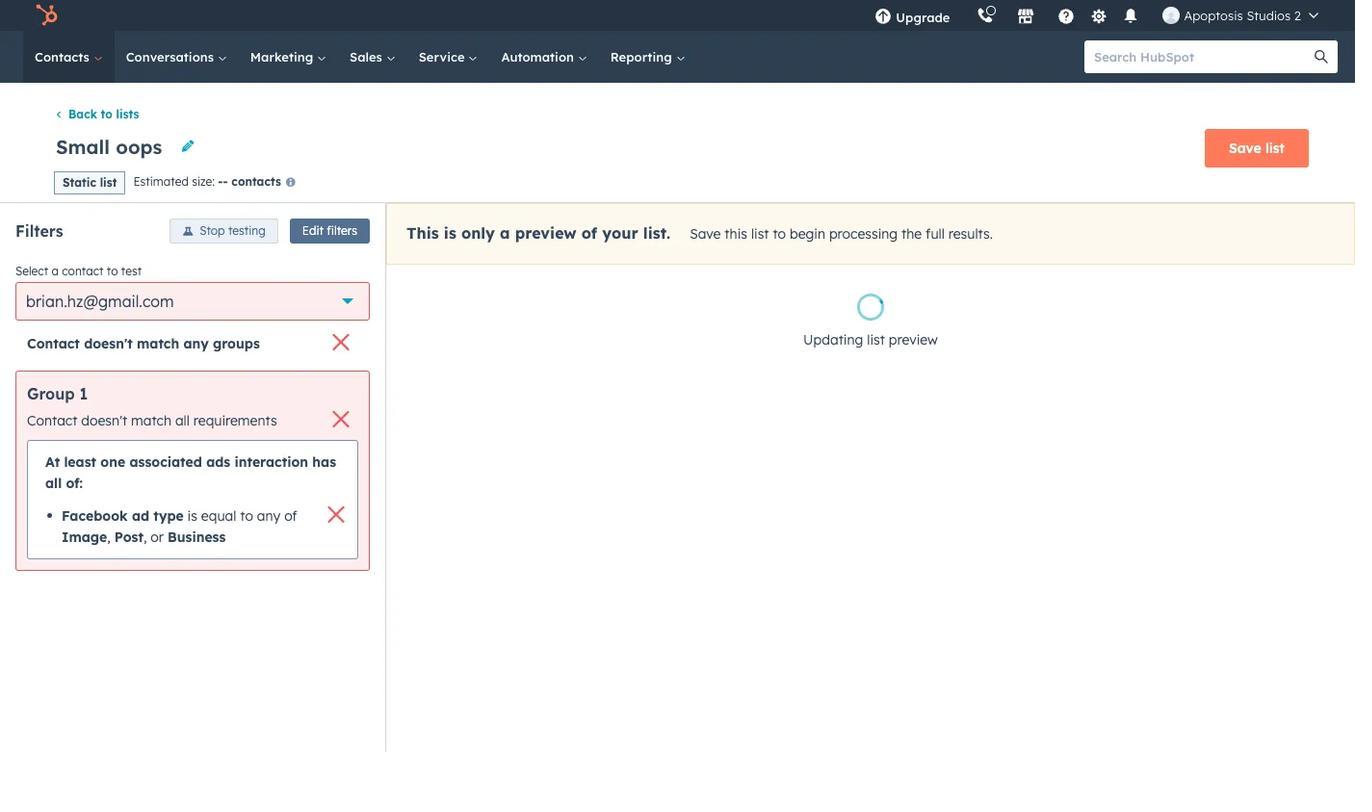 Task type: locate. For each thing, give the bounding box(es) containing it.
0 horizontal spatial save
[[690, 225, 721, 242]]

help button
[[1051, 0, 1083, 31]]

save for save list
[[1229, 140, 1262, 157]]

edit filters button
[[290, 218, 370, 243]]

save for save this list to begin processing the full results.
[[690, 225, 721, 242]]

0 vertical spatial match
[[137, 335, 179, 352]]

marketplaces image
[[1018, 9, 1035, 26]]

-
[[218, 175, 223, 189], [223, 175, 228, 189]]

edit
[[302, 223, 324, 238]]

sales link
[[338, 31, 407, 83]]

save inside save list button
[[1229, 140, 1262, 157]]

type
[[154, 507, 184, 525]]

0 horizontal spatial all
[[45, 475, 62, 492]]

0 vertical spatial contact
[[27, 335, 80, 352]]

contact down group
[[27, 412, 77, 429]]

doesn't down brian.hz@gmail.com
[[84, 335, 133, 352]]

2 contact from the top
[[27, 412, 77, 429]]

1 horizontal spatial preview
[[889, 331, 938, 348]]

menu item
[[964, 0, 968, 31]]

1 vertical spatial save
[[690, 225, 721, 242]]

all up associated
[[175, 412, 190, 429]]

all
[[175, 412, 190, 429], [45, 475, 62, 492]]

1 horizontal spatial any
[[257, 507, 281, 525]]

of left the your at the top of the page
[[582, 223, 597, 242]]

estimated size: -- contacts
[[133, 175, 281, 189]]

business
[[168, 529, 226, 546]]

test
[[121, 264, 142, 278]]

1 horizontal spatial all
[[175, 412, 190, 429]]

1 vertical spatial of
[[284, 507, 297, 525]]

list inside button
[[1266, 140, 1285, 157]]

automation
[[501, 49, 578, 65]]

the
[[902, 225, 922, 242]]

conversations link
[[114, 31, 239, 83]]

1 vertical spatial a
[[52, 264, 59, 278]]

associated
[[130, 453, 202, 471]]

a
[[500, 223, 510, 242], [52, 264, 59, 278]]

contact doesn't match all requirements
[[27, 412, 277, 429]]

match up associated
[[131, 412, 172, 429]]

0 horizontal spatial any
[[183, 335, 209, 352]]

0 horizontal spatial is
[[187, 507, 197, 525]]

updating list preview
[[804, 331, 938, 348]]

at
[[45, 453, 60, 471]]

preview
[[515, 223, 577, 242], [889, 331, 938, 348]]

facebook ad type is equal to any of image , post , or business
[[62, 507, 297, 546]]

automation link
[[490, 31, 599, 83]]

to inside "facebook ad type is equal to any of image , post , or business"
[[240, 507, 253, 525]]

save list button
[[1205, 129, 1309, 167]]

list inside status
[[867, 331, 885, 348]]

0 vertical spatial any
[[183, 335, 209, 352]]

match for any
[[137, 335, 179, 352]]

of
[[582, 223, 597, 242], [284, 507, 297, 525]]

this
[[407, 223, 439, 242]]

1 vertical spatial any
[[257, 507, 281, 525]]

,
[[107, 529, 111, 546], [144, 529, 147, 546]]

contact
[[27, 335, 80, 352], [27, 412, 77, 429]]

any right equal
[[257, 507, 281, 525]]

0 vertical spatial is
[[444, 223, 456, 242]]

this is only a preview of your list.
[[407, 223, 671, 242]]

contact up group
[[27, 335, 80, 352]]

list for static list
[[100, 175, 117, 189]]

a right select
[[52, 264, 59, 278]]

save this list to begin processing the full results.
[[690, 225, 993, 242]]

preview right only
[[515, 223, 577, 242]]

requirements
[[194, 412, 277, 429]]

any inside "facebook ad type is equal to any of image , post , or business"
[[257, 507, 281, 525]]

any
[[183, 335, 209, 352], [257, 507, 281, 525]]

stop
[[200, 223, 225, 238]]

save
[[1229, 140, 1262, 157], [690, 225, 721, 242]]

to right equal
[[240, 507, 253, 525]]

save list
[[1229, 140, 1285, 157]]

search image
[[1315, 50, 1329, 64]]

0 vertical spatial save
[[1229, 140, 1262, 157]]

0 vertical spatial all
[[175, 412, 190, 429]]

any left groups
[[183, 335, 209, 352]]

at least one associated ads interaction has all of:
[[45, 453, 336, 492]]

list.
[[643, 223, 671, 242]]

page section element
[[0, 83, 1356, 202]]

reporting
[[611, 49, 676, 65]]

size:
[[192, 175, 215, 189]]

1
[[80, 384, 88, 403]]

estimated
[[133, 175, 189, 189]]

2 - from the left
[[223, 175, 228, 189]]

1 horizontal spatial ,
[[144, 529, 147, 546]]

groups
[[213, 335, 260, 352]]

is right the this
[[444, 223, 456, 242]]

select a contact to test
[[15, 264, 142, 278]]

, left post
[[107, 529, 111, 546]]

is
[[444, 223, 456, 242], [187, 507, 197, 525]]

notifications button
[[1115, 0, 1148, 31]]

2
[[1295, 8, 1302, 23]]

back to lists
[[68, 107, 139, 122]]

1 vertical spatial contact
[[27, 412, 77, 429]]

preview right the updating
[[889, 331, 938, 348]]

0 vertical spatial of
[[582, 223, 597, 242]]

service
[[419, 49, 469, 65]]

to left lists
[[101, 107, 113, 122]]

doesn't
[[84, 335, 133, 352], [81, 412, 127, 429]]

1 horizontal spatial save
[[1229, 140, 1262, 157]]

of inside "facebook ad type is equal to any of image , post , or business"
[[284, 507, 297, 525]]

calling icon image
[[977, 8, 995, 25]]

only
[[461, 223, 495, 242]]

1 vertical spatial all
[[45, 475, 62, 492]]

menu
[[862, 0, 1332, 31]]

1 vertical spatial match
[[131, 412, 172, 429]]

of down interaction at bottom
[[284, 507, 297, 525]]

group
[[27, 384, 75, 403]]

0 vertical spatial preview
[[515, 223, 577, 242]]

filters
[[15, 221, 63, 241]]

0 vertical spatial a
[[500, 223, 510, 242]]

brian.hz@gmail.com button
[[15, 282, 370, 321]]

match
[[137, 335, 179, 352], [131, 412, 172, 429]]

0 vertical spatial doesn't
[[84, 335, 133, 352]]

is up "business"
[[187, 507, 197, 525]]

ad
[[132, 507, 149, 525]]

list
[[1266, 140, 1285, 157], [100, 175, 117, 189], [751, 225, 769, 242], [867, 331, 885, 348]]

1 vertical spatial preview
[[889, 331, 938, 348]]

, left or
[[144, 529, 147, 546]]

all left of:
[[45, 475, 62, 492]]

1 vertical spatial doesn't
[[81, 412, 127, 429]]

0 horizontal spatial preview
[[515, 223, 577, 242]]

conversations
[[126, 49, 218, 65]]

preview inside status
[[889, 331, 938, 348]]

1 vertical spatial is
[[187, 507, 197, 525]]

match down brian.hz@gmail.com popup button
[[137, 335, 179, 352]]

a right only
[[500, 223, 510, 242]]

0 horizontal spatial ,
[[107, 529, 111, 546]]

marketplaces button
[[1006, 0, 1047, 31]]

static list
[[63, 175, 117, 189]]

1 contact from the top
[[27, 335, 80, 352]]

0 horizontal spatial of
[[284, 507, 297, 525]]

doesn't down 1
[[81, 412, 127, 429]]

search button
[[1305, 40, 1338, 73]]



Task type: describe. For each thing, give the bounding box(es) containing it.
to inside "page section" element
[[101, 107, 113, 122]]

your
[[602, 223, 639, 242]]

or
[[151, 529, 164, 546]]

image
[[62, 529, 107, 546]]

select
[[15, 264, 48, 278]]

to left begin
[[773, 225, 786, 242]]

contacts
[[232, 175, 281, 189]]

tara schultz image
[[1163, 7, 1181, 24]]

studios
[[1247, 8, 1291, 23]]

doesn't for any
[[84, 335, 133, 352]]

contacts link
[[23, 31, 114, 83]]

1 , from the left
[[107, 529, 111, 546]]

contact doesn't match any groups
[[27, 335, 260, 352]]

save list banner
[[46, 123, 1309, 170]]

back
[[68, 107, 97, 122]]

full
[[926, 225, 945, 242]]

equal
[[201, 507, 236, 525]]

all inside at least one associated ads interaction has all of:
[[45, 475, 62, 492]]

List name field
[[54, 134, 169, 160]]

brian.hz@gmail.com
[[26, 292, 174, 311]]

edit filters
[[302, 223, 357, 238]]

Search HubSpot search field
[[1085, 40, 1321, 73]]

lists
[[116, 107, 139, 122]]

0 horizontal spatial a
[[52, 264, 59, 278]]

interaction
[[235, 453, 308, 471]]

filters
[[327, 223, 357, 238]]

to left test
[[107, 264, 118, 278]]

one
[[101, 453, 125, 471]]

contact for contact doesn't match any groups
[[27, 335, 80, 352]]

apoptosis studios 2 button
[[1152, 0, 1331, 31]]

testing
[[228, 223, 266, 238]]

group 1
[[27, 384, 88, 403]]

2 , from the left
[[144, 529, 147, 546]]

list for save list
[[1266, 140, 1285, 157]]

apoptosis studios 2
[[1185, 8, 1302, 23]]

reporting link
[[599, 31, 697, 83]]

ads
[[206, 453, 230, 471]]

marketing
[[250, 49, 317, 65]]

updating list preview status
[[796, 294, 946, 351]]

this
[[725, 225, 748, 242]]

upgrade image
[[875, 9, 892, 26]]

match for all
[[131, 412, 172, 429]]

calling icon button
[[970, 3, 1002, 28]]

facebook
[[62, 507, 128, 525]]

1 horizontal spatial is
[[444, 223, 456, 242]]

hubspot link
[[23, 4, 72, 27]]

results.
[[949, 225, 993, 242]]

marketing link
[[239, 31, 338, 83]]

updating
[[804, 331, 864, 348]]

of:
[[66, 475, 83, 492]]

stop testing
[[200, 223, 266, 238]]

hubspot image
[[35, 4, 58, 27]]

contact
[[62, 264, 103, 278]]

help image
[[1058, 9, 1076, 26]]

1 horizontal spatial of
[[582, 223, 597, 242]]

stop testing button
[[170, 218, 278, 243]]

service link
[[407, 31, 490, 83]]

doesn't for all
[[81, 412, 127, 429]]

has
[[312, 453, 336, 471]]

begin
[[790, 225, 826, 242]]

upgrade
[[896, 10, 950, 25]]

apoptosis
[[1185, 8, 1244, 23]]

1 - from the left
[[218, 175, 223, 189]]

post
[[114, 529, 144, 546]]

contacts
[[35, 49, 93, 65]]

settings link
[[1087, 5, 1111, 26]]

sales
[[350, 49, 386, 65]]

1 horizontal spatial a
[[500, 223, 510, 242]]

back to lists link
[[54, 107, 139, 122]]

static
[[63, 175, 96, 189]]

menu containing apoptosis studios 2
[[862, 0, 1332, 31]]

is inside "facebook ad type is equal to any of image , post , or business"
[[187, 507, 197, 525]]

processing
[[829, 225, 898, 242]]

settings image
[[1091, 8, 1108, 26]]

contact for contact doesn't match all requirements
[[27, 412, 77, 429]]

least
[[64, 453, 96, 471]]

list for updating list preview
[[867, 331, 885, 348]]

notifications image
[[1123, 9, 1140, 26]]



Task type: vqa. For each thing, say whether or not it's contained in the screenshot.
rightmost all
yes



